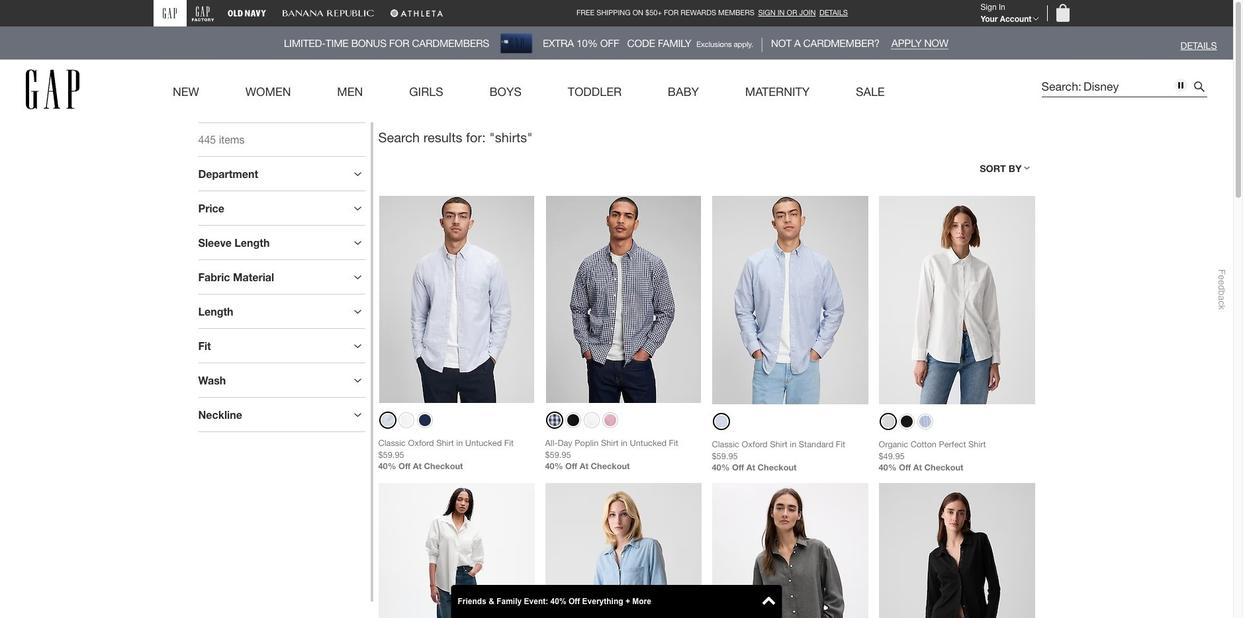 Task type: vqa. For each thing, say whether or not it's contained in the screenshot.
"option"
no



Task type: locate. For each thing, give the bounding box(es) containing it.
search search field
[[1042, 77, 1191, 96]]

cropped button-front shirt image
[[712, 484, 869, 619]]

None search field
[[1029, 0, 1208, 134]]

organic cotton perfect shirt image
[[879, 196, 1036, 405]]

banana republic image
[[282, 5, 374, 21]]

gap image
[[163, 8, 177, 18]]

old navy image
[[228, 5, 266, 21]]



Task type: describe. For each thing, give the bounding box(es) containing it.
athleta image
[[390, 5, 443, 21]]

classic oxford shirt in untucked fit image
[[379, 196, 535, 404]]

organic cotton denim perfect shirt image
[[545, 484, 702, 619]]

445 items in the product grid element
[[198, 134, 245, 146]]

gap factory image
[[192, 5, 214, 22]]

classic oxford shirt in standard fit image
[[712, 196, 869, 405]]

gap logo image
[[26, 70, 79, 110]]

all-day poplin shirt in untucked fit image
[[545, 196, 702, 404]]

open my account menu image
[[1033, 17, 1040, 21]]

knit shirt image
[[879, 484, 1036, 619]]

organic cotton big shirt image
[[379, 484, 535, 619]]

limited-time bonus for cardmembers extra 10% off code family exclusions apply. image
[[0, 26, 1234, 60]]



